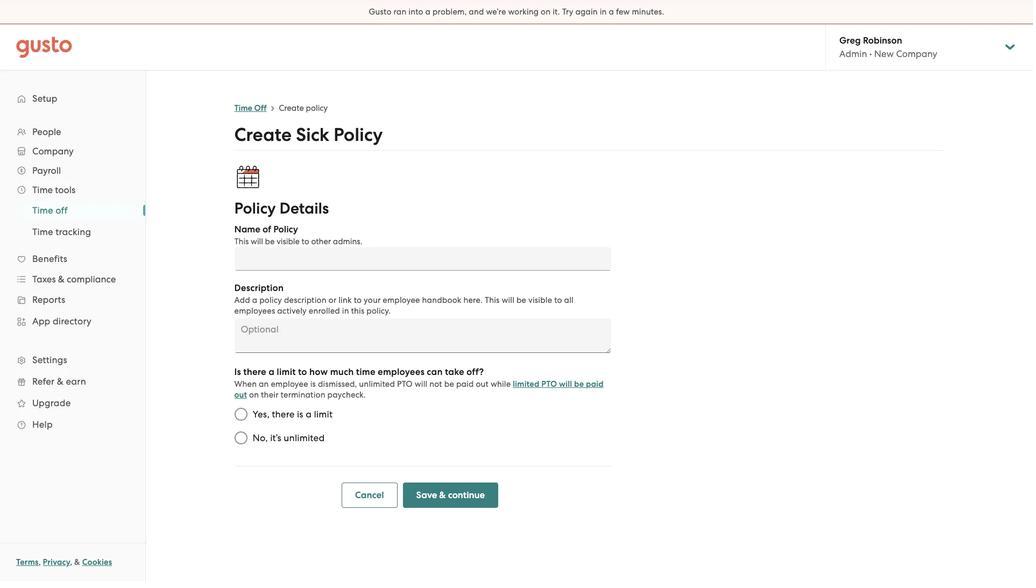 Task type: describe. For each thing, give the bounding box(es) containing it.
0 vertical spatial unlimited
[[359, 379, 395, 389]]

and
[[469, 7, 484, 17]]

time off
[[234, 103, 267, 113]]

description
[[284, 295, 327, 305]]

people button
[[11, 122, 135, 142]]

& for compliance
[[58, 274, 65, 285]]

refer & earn
[[32, 376, 86, 387]]

1 vertical spatial employees
[[378, 366, 425, 378]]

to left how
[[298, 366, 307, 378]]

to left all
[[554, 295, 562, 305]]

create policy
[[279, 103, 328, 113]]

or
[[329, 295, 337, 305]]

will inside "limited pto will be paid out"
[[559, 379, 572, 389]]

company inside dropdown button
[[32, 146, 74, 157]]

privacy link
[[43, 558, 70, 567]]

1 vertical spatial policy
[[234, 199, 276, 218]]

greg
[[840, 35, 861, 46]]

time tools button
[[11, 180, 135, 200]]

app directory
[[32, 316, 92, 327]]

this
[[351, 306, 365, 316]]

take
[[445, 366, 464, 378]]

1 vertical spatial is
[[297, 409, 303, 420]]

upgrade link
[[11, 393, 135, 413]]

off
[[254, 103, 267, 113]]

help
[[32, 419, 53, 430]]

will inside description add a policy description or link to your employee handbook here. this will be visible to all employees actively enrolled in this policy.
[[502, 295, 515, 305]]

setup link
[[11, 89, 135, 108]]

time off link
[[19, 201, 135, 220]]

paycheck.
[[328, 390, 366, 400]]

a down the on their termination paycheck.
[[306, 409, 312, 420]]

Yes, there is a limit radio
[[229, 403, 253, 426]]

an
[[259, 379, 269, 389]]

0 vertical spatial limit
[[277, 366, 296, 378]]

Name of Policy text field
[[234, 247, 611, 271]]

time tracking link
[[19, 222, 135, 242]]

refer & earn link
[[11, 372, 135, 391]]

yes, there is a limit
[[253, 409, 333, 420]]

settings link
[[11, 350, 135, 370]]

app directory link
[[11, 312, 135, 331]]

cancel
[[355, 490, 384, 501]]

is there a limit to how much time employees can take off?
[[234, 366, 484, 378]]

limited pto will be paid out
[[234, 379, 604, 400]]

paid inside "limited pto will be paid out"
[[586, 379, 604, 389]]

dismissed,
[[318, 379, 357, 389]]

employees inside description add a policy description or link to your employee handbook here. this will be visible to all employees actively enrolled in this policy.
[[234, 306, 275, 316]]

other
[[311, 237, 331, 246]]

be inside name of policy this will be visible to other admins.
[[265, 237, 275, 246]]

cookies button
[[82, 556, 112, 569]]

how
[[309, 366, 328, 378]]

cancel button
[[342, 483, 397, 508]]

compliance
[[67, 274, 116, 285]]

it.
[[553, 7, 560, 17]]

termination
[[281, 390, 325, 400]]

robinson
[[863, 35, 902, 46]]

details
[[280, 199, 329, 218]]

Description text field
[[234, 319, 611, 353]]

be down take
[[444, 379, 454, 389]]

1 horizontal spatial policy
[[306, 103, 328, 113]]

continue
[[448, 490, 485, 501]]

tools
[[55, 185, 75, 195]]

a up 'an'
[[269, 366, 275, 378]]

a right into
[[425, 7, 431, 17]]

list containing people
[[0, 122, 145, 435]]

& for earn
[[57, 376, 64, 387]]

0 vertical spatial is
[[310, 379, 316, 389]]

no,
[[253, 433, 268, 443]]

we're
[[486, 7, 506, 17]]

out inside "limited pto will be paid out"
[[234, 390, 247, 400]]

policy details
[[234, 199, 329, 218]]

ran
[[394, 7, 407, 17]]

limited pto will be paid out link
[[234, 379, 604, 400]]

visible inside name of policy this will be visible to other admins.
[[277, 237, 300, 246]]

list containing time off
[[0, 200, 145, 243]]

a left 'few'
[[609, 7, 614, 17]]

into
[[409, 7, 423, 17]]

a inside description add a policy description or link to your employee handbook here. this will be visible to all employees actively enrolled in this policy.
[[252, 295, 257, 305]]

people
[[32, 126, 61, 137]]

1 vertical spatial on
[[249, 390, 259, 400]]

policy for sick
[[334, 124, 383, 146]]

1 horizontal spatial on
[[541, 7, 551, 17]]

time for time off
[[234, 103, 252, 113]]

there for is
[[243, 366, 266, 378]]

setup
[[32, 93, 57, 104]]

refer
[[32, 376, 55, 387]]

taxes
[[32, 274, 56, 285]]

new
[[874, 48, 894, 59]]

gusto
[[369, 7, 392, 17]]

company button
[[11, 142, 135, 161]]

add
[[234, 295, 250, 305]]

& left cookies button
[[74, 558, 80, 567]]

time tools
[[32, 185, 75, 195]]

save & continue
[[416, 490, 485, 501]]

1 paid from the left
[[456, 379, 474, 389]]

try
[[562, 7, 573, 17]]

admin
[[840, 48, 867, 59]]

save & continue button
[[403, 483, 498, 508]]

taxes & compliance button
[[11, 270, 135, 289]]

in inside description add a policy description or link to your employee handbook here. this will be visible to all employees actively enrolled in this policy.
[[342, 306, 349, 316]]



Task type: locate. For each thing, give the bounding box(es) containing it.
1 vertical spatial this
[[485, 295, 500, 305]]

will right here.
[[502, 295, 515, 305]]

0 horizontal spatial on
[[249, 390, 259, 400]]

2 paid from the left
[[586, 379, 604, 389]]

•
[[870, 48, 872, 59]]

gusto ran into a problem, and we're working on it. try again in a few minutes.
[[369, 7, 664, 17]]

out down off?
[[476, 379, 489, 389]]

be right limited
[[574, 379, 584, 389]]

to
[[302, 237, 309, 246], [354, 295, 362, 305], [554, 295, 562, 305], [298, 366, 307, 378]]

visible left all
[[529, 295, 552, 305]]

limit up their
[[277, 366, 296, 378]]

time down payroll
[[32, 185, 53, 195]]

0 vertical spatial employees
[[234, 306, 275, 316]]

,
[[39, 558, 41, 567], [70, 558, 72, 567]]

1 vertical spatial company
[[32, 146, 74, 157]]

employees
[[234, 306, 275, 316], [378, 366, 425, 378]]

2 list from the top
[[0, 200, 145, 243]]

there for yes,
[[272, 409, 295, 420]]

greg robinson admin • new company
[[840, 35, 938, 59]]

will
[[251, 237, 263, 246], [502, 295, 515, 305], [415, 379, 428, 389], [559, 379, 572, 389]]

policy right sick
[[334, 124, 383, 146]]

while
[[491, 379, 511, 389]]

0 vertical spatial this
[[234, 237, 249, 246]]

policy for of
[[273, 224, 298, 235]]

1 vertical spatial policy
[[259, 295, 282, 305]]

, left privacy link at the bottom
[[39, 558, 41, 567]]

out down when at the bottom of the page
[[234, 390, 247, 400]]

list
[[0, 122, 145, 435], [0, 200, 145, 243]]

limited
[[513, 379, 540, 389]]

home image
[[16, 36, 72, 58]]

directory
[[53, 316, 92, 327]]

sick
[[296, 124, 329, 146]]

1 horizontal spatial employee
[[383, 295, 420, 305]]

be inside description add a policy description or link to your employee handbook here. this will be visible to all employees actively enrolled in this policy.
[[517, 295, 526, 305]]

create for create policy
[[279, 103, 304, 113]]

policy.
[[367, 306, 391, 316]]

1 horizontal spatial visible
[[529, 295, 552, 305]]

time for time off
[[32, 205, 53, 216]]

is
[[234, 366, 241, 378]]

of
[[263, 224, 271, 235]]

0 vertical spatial visible
[[277, 237, 300, 246]]

terms , privacy , & cookies
[[16, 558, 112, 567]]

1 horizontal spatial ,
[[70, 558, 72, 567]]

0 horizontal spatial visible
[[277, 237, 300, 246]]

privacy
[[43, 558, 70, 567]]

time inside time off link
[[32, 205, 53, 216]]

1 vertical spatial create
[[234, 124, 292, 146]]

app
[[32, 316, 50, 327]]

1 vertical spatial in
[[342, 306, 349, 316]]

when an employee is dismissed, unlimited pto will not be paid out while
[[234, 379, 511, 389]]

1 horizontal spatial employees
[[378, 366, 425, 378]]

time down time off
[[32, 227, 53, 237]]

create sick policy
[[234, 124, 383, 146]]

employee
[[383, 295, 420, 305], [271, 379, 308, 389]]

here.
[[464, 295, 483, 305]]

1 horizontal spatial pto
[[542, 379, 557, 389]]

off?
[[467, 366, 484, 378]]

a right add
[[252, 295, 257, 305]]

1 horizontal spatial is
[[310, 379, 316, 389]]

employees up "limited pto will be paid out"
[[378, 366, 425, 378]]

this down name
[[234, 237, 249, 246]]

0 horizontal spatial there
[[243, 366, 266, 378]]

time for time tracking
[[32, 227, 53, 237]]

0 vertical spatial policy
[[334, 124, 383, 146]]

gusto navigation element
[[0, 70, 145, 453]]

& right taxes
[[58, 274, 65, 285]]

tracking
[[56, 227, 91, 237]]

will down name
[[251, 237, 263, 246]]

cookies
[[82, 558, 112, 567]]

0 vertical spatial there
[[243, 366, 266, 378]]

no, it's unlimited
[[253, 433, 325, 443]]

0 horizontal spatial unlimited
[[284, 433, 325, 443]]

limit down the on their termination paycheck.
[[314, 409, 333, 420]]

1 vertical spatial out
[[234, 390, 247, 400]]

link
[[339, 295, 352, 305]]

employees down add
[[234, 306, 275, 316]]

1 horizontal spatial this
[[485, 295, 500, 305]]

in right again
[[600, 7, 607, 17]]

to inside name of policy this will be visible to other admins.
[[302, 237, 309, 246]]

time
[[234, 103, 252, 113], [32, 185, 53, 195], [32, 205, 53, 216], [32, 227, 53, 237]]

0 vertical spatial create
[[279, 103, 304, 113]]

help link
[[11, 415, 135, 434]]

0 horizontal spatial employee
[[271, 379, 308, 389]]

pto
[[397, 379, 413, 389], [542, 379, 557, 389]]

their
[[261, 390, 279, 400]]

terms
[[16, 558, 39, 567]]

time
[[356, 366, 376, 378]]

time inside time tools dropdown button
[[32, 185, 53, 195]]

0 horizontal spatial this
[[234, 237, 249, 246]]

on left it.
[[541, 7, 551, 17]]

to up this
[[354, 295, 362, 305]]

pto right limited
[[542, 379, 557, 389]]

No, it's unlimited radio
[[229, 426, 253, 450]]

1 list from the top
[[0, 122, 145, 435]]

0 vertical spatial employee
[[383, 295, 420, 305]]

1 pto from the left
[[397, 379, 413, 389]]

create
[[279, 103, 304, 113], [234, 124, 292, 146]]

1 horizontal spatial unlimited
[[359, 379, 395, 389]]

when
[[234, 379, 257, 389]]

1 vertical spatial visible
[[529, 295, 552, 305]]

0 vertical spatial in
[[600, 7, 607, 17]]

is down termination
[[297, 409, 303, 420]]

0 horizontal spatial in
[[342, 306, 349, 316]]

your
[[364, 295, 381, 305]]

time left "off"
[[32, 205, 53, 216]]

0 horizontal spatial out
[[234, 390, 247, 400]]

paid
[[456, 379, 474, 389], [586, 379, 604, 389]]

create down off
[[234, 124, 292, 146]]

time left off
[[234, 103, 252, 113]]

can
[[427, 366, 443, 378]]

much
[[330, 366, 354, 378]]

this inside name of policy this will be visible to other admins.
[[234, 237, 249, 246]]

working
[[508, 7, 539, 17]]

2 vertical spatial policy
[[273, 224, 298, 235]]

save
[[416, 490, 437, 501]]

off
[[56, 205, 68, 216]]

company down "people"
[[32, 146, 74, 157]]

unlimited down 'time'
[[359, 379, 395, 389]]

taxes & compliance
[[32, 274, 116, 285]]

create right off
[[279, 103, 304, 113]]

this right here.
[[485, 295, 500, 305]]

policy down description
[[259, 295, 282, 305]]

1 horizontal spatial there
[[272, 409, 295, 420]]

on their termination paycheck.
[[247, 390, 366, 400]]

this
[[234, 237, 249, 246], [485, 295, 500, 305]]

& right save
[[439, 490, 446, 501]]

time for time tools
[[32, 185, 53, 195]]

there up 'an'
[[243, 366, 266, 378]]

2 , from the left
[[70, 558, 72, 567]]

to left other
[[302, 237, 309, 246]]

settings
[[32, 355, 67, 365]]

& inside dropdown button
[[58, 274, 65, 285]]

on down when at the bottom of the page
[[249, 390, 259, 400]]

1 horizontal spatial paid
[[586, 379, 604, 389]]

1 horizontal spatial in
[[600, 7, 607, 17]]

0 horizontal spatial pto
[[397, 379, 413, 389]]

1 vertical spatial employee
[[271, 379, 308, 389]]

yes,
[[253, 409, 270, 420]]

there
[[243, 366, 266, 378], [272, 409, 295, 420]]

employee up termination
[[271, 379, 308, 389]]

1 horizontal spatial company
[[896, 48, 938, 59]]

be inside "limited pto will be paid out"
[[574, 379, 584, 389]]

1 vertical spatial limit
[[314, 409, 333, 420]]

, left cookies button
[[70, 558, 72, 567]]

0 vertical spatial policy
[[306, 103, 328, 113]]

& left earn
[[57, 376, 64, 387]]

will right limited
[[559, 379, 572, 389]]

policy inside description add a policy description or link to your employee handbook here. this will be visible to all employees actively enrolled in this policy.
[[259, 295, 282, 305]]

company
[[896, 48, 938, 59], [32, 146, 74, 157]]

a
[[425, 7, 431, 17], [609, 7, 614, 17], [252, 295, 257, 305], [269, 366, 275, 378], [306, 409, 312, 420]]

policy inside name of policy this will be visible to other admins.
[[273, 224, 298, 235]]

is up the on their termination paycheck.
[[310, 379, 316, 389]]

employee up policy.
[[383, 295, 420, 305]]

this inside description add a policy description or link to your employee handbook here. this will be visible to all employees actively enrolled in this policy.
[[485, 295, 500, 305]]

0 vertical spatial on
[[541, 7, 551, 17]]

it's
[[270, 433, 281, 443]]

0 horizontal spatial paid
[[456, 379, 474, 389]]

upgrade
[[32, 398, 71, 408]]

visible inside description add a policy description or link to your employee handbook here. this will be visible to all employees actively enrolled in this policy.
[[529, 295, 552, 305]]

0 horizontal spatial limit
[[277, 366, 296, 378]]

0 horizontal spatial employees
[[234, 306, 275, 316]]

0 horizontal spatial policy
[[259, 295, 282, 305]]

payroll
[[32, 165, 61, 176]]

description add a policy description or link to your employee handbook here. this will be visible to all employees actively enrolled in this policy.
[[234, 283, 574, 316]]

0 horizontal spatial company
[[32, 146, 74, 157]]

& for continue
[[439, 490, 446, 501]]

&
[[58, 274, 65, 285], [57, 376, 64, 387], [439, 490, 446, 501], [74, 558, 80, 567]]

company inside greg robinson admin • new company
[[896, 48, 938, 59]]

time inside time tracking link
[[32, 227, 53, 237]]

benefits
[[32, 253, 67, 264]]

not
[[430, 379, 442, 389]]

be left all
[[517, 295, 526, 305]]

be
[[265, 237, 275, 246], [517, 295, 526, 305], [444, 379, 454, 389], [574, 379, 584, 389]]

2 pto from the left
[[542, 379, 557, 389]]

payroll button
[[11, 161, 135, 180]]

0 vertical spatial company
[[896, 48, 938, 59]]

will inside name of policy this will be visible to other admins.
[[251, 237, 263, 246]]

in down link
[[342, 306, 349, 316]]

name
[[234, 224, 260, 235]]

employee inside description add a policy description or link to your employee handbook here. this will be visible to all employees actively enrolled in this policy.
[[383, 295, 420, 305]]

company right new
[[896, 48, 938, 59]]

actively
[[277, 306, 307, 316]]

all
[[564, 295, 574, 305]]

policy up sick
[[306, 103, 328, 113]]

enrolled
[[309, 306, 340, 316]]

name of policy this will be visible to other admins.
[[234, 224, 362, 246]]

visible left other
[[277, 237, 300, 246]]

reports link
[[11, 290, 135, 309]]

& inside button
[[439, 490, 446, 501]]

1 horizontal spatial limit
[[314, 409, 333, 420]]

1 vertical spatial unlimited
[[284, 433, 325, 443]]

create for create sick policy
[[234, 124, 292, 146]]

policy up name
[[234, 199, 276, 218]]

pto inside "limited pto will be paid out"
[[542, 379, 557, 389]]

admins.
[[333, 237, 362, 246]]

unlimited down the 'yes, there is a limit'
[[284, 433, 325, 443]]

1 horizontal spatial out
[[476, 379, 489, 389]]

few
[[616, 7, 630, 17]]

there right yes,
[[272, 409, 295, 420]]

pto left not
[[397, 379, 413, 389]]

will left not
[[415, 379, 428, 389]]

0 horizontal spatial is
[[297, 409, 303, 420]]

policy
[[334, 124, 383, 146], [234, 199, 276, 218], [273, 224, 298, 235]]

policy right of
[[273, 224, 298, 235]]

0 vertical spatial out
[[476, 379, 489, 389]]

earn
[[66, 376, 86, 387]]

description
[[234, 283, 284, 294]]

handbook
[[422, 295, 462, 305]]

terms link
[[16, 558, 39, 567]]

1 , from the left
[[39, 558, 41, 567]]

be down of
[[265, 237, 275, 246]]

benefits link
[[11, 249, 135, 269]]

problem,
[[433, 7, 467, 17]]

1 vertical spatial there
[[272, 409, 295, 420]]

0 horizontal spatial ,
[[39, 558, 41, 567]]

reports
[[32, 294, 65, 305]]



Task type: vqa. For each thing, say whether or not it's contained in the screenshot.
the Admin
yes



